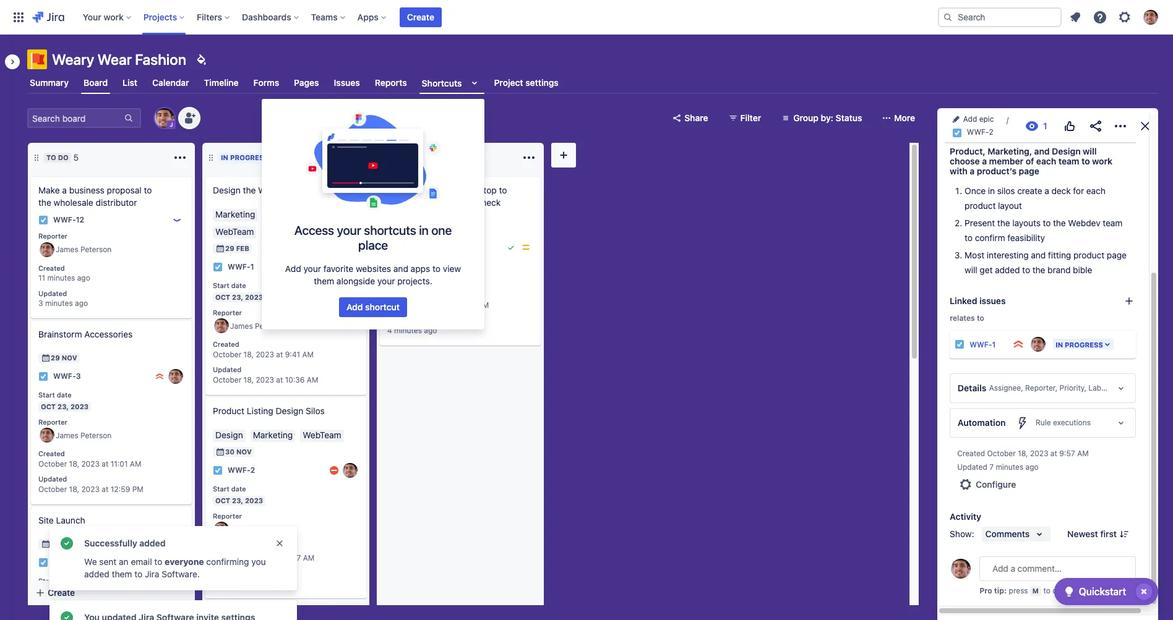 Task type: locate. For each thing, give the bounding box(es) containing it.
low image
[[172, 215, 182, 225]]

1 vertical spatial will
[[965, 265, 978, 275]]

0 vertical spatial 23,
[[232, 293, 243, 301]]

0 vertical spatial 1
[[421, 152, 424, 163]]

sidebar navigation image
[[0, 50, 27, 74]]

created inside the created october 18, 2023 at 9:41 am
[[213, 341, 239, 349]]

a up wholesale
[[62, 185, 67, 196]]

start date oct 23, 2023
[[213, 282, 263, 301], [38, 391, 89, 411], [213, 485, 263, 505]]

am right you
[[303, 554, 315, 563]]

mar
[[61, 540, 77, 548], [41, 589, 57, 597]]

1 vertical spatial 3
[[76, 372, 81, 382]]

start date mar 1, 2024
[[38, 577, 84, 597]]

at for 12:59
[[102, 485, 109, 495]]

october for october 24, 2023 at 9:12 am
[[387, 301, 416, 310]]

2 down 30 nov
[[250, 466, 255, 476]]

1 horizontal spatial them
[[314, 276, 334, 287]]

18, up updated october 18, 2023 at 10:36 am
[[244, 350, 254, 360]]

1 vertical spatial 29
[[51, 354, 60, 362]]

1 horizontal spatial your
[[337, 223, 361, 238]]

mar right 01
[[61, 540, 77, 548]]

0 vertical spatial your
[[337, 223, 361, 238]]

18, inside the created october 18, 2023 at 9:41 am
[[244, 350, 254, 360]]

0 horizontal spatial page
[[1019, 166, 1040, 176]]

0 horizontal spatial wwf-1
[[228, 263, 254, 272]]

ago for 3 minutes ago
[[75, 299, 88, 308]]

created inside created october 18, 2023 at 9:57 am updated 7 minutes ago
[[958, 449, 985, 458]]

settings
[[526, 77, 559, 88]]

01 march 2024 image
[[41, 540, 51, 550], [41, 540, 51, 550]]

1 vertical spatial in
[[419, 223, 429, 238]]

minutes down confirming on the left of the page
[[219, 579, 247, 589]]

nov for 30 nov
[[236, 448, 252, 456]]

october for october 18, 2023 at 12:59 pm
[[38, 485, 67, 495]]

updated inside updated october 18, 2023 at 12:59 pm
[[38, 476, 67, 484]]

to down share 'icon'
[[1082, 156, 1090, 166]]

0 horizontal spatial wwf-1 link
[[228, 262, 254, 273]]

created up updated october 18, 2023 at 12:59 pm
[[38, 450, 65, 458]]

minutes inside 'updated 4 minutes ago'
[[394, 326, 422, 336]]

to
[[988, 107, 996, 117], [1082, 156, 1090, 166], [144, 185, 152, 196], [499, 185, 507, 196], [1043, 218, 1051, 228], [965, 232, 973, 243], [433, 264, 441, 274], [1023, 265, 1031, 275], [977, 314, 985, 323], [154, 557, 162, 568], [134, 569, 142, 580], [1044, 586, 1051, 596]]

task image down shortcuts
[[387, 243, 397, 253]]

wwf-1 link
[[228, 262, 254, 273], [970, 340, 996, 349]]

and up the projects. at the left top of the page
[[394, 264, 408, 274]]

to inside add your favorite websites and apps to view them alongside your projects.
[[433, 264, 441, 274]]

11 for created 11 minutes ago
[[38, 274, 45, 283]]

0 vertical spatial nov
[[62, 354, 77, 362]]

with inside product, marketing, and design will choose a member of each team to work with a product's page
[[950, 166, 968, 176]]

1 horizontal spatial wwf-1
[[970, 340, 996, 349]]

updated for october 18, 2023 at 12:59 pm
[[38, 476, 67, 484]]

wwf- down 01 mar
[[53, 559, 76, 568]]

23, for design
[[232, 293, 243, 301]]

dismiss quickstart image
[[1135, 582, 1154, 602]]

highest image
[[329, 262, 339, 272], [155, 372, 165, 382]]

add inside "add epic" popup button
[[964, 115, 978, 124]]

1 vertical spatial mar
[[41, 589, 57, 597]]

october inside the created october 18, 2023 at 9:41 am
[[213, 350, 242, 360]]

am right 11:01
[[130, 460, 141, 469]]

1 vertical spatial highest image
[[155, 372, 165, 382]]

added down 'interesting'
[[995, 265, 1020, 275]]

pro tip: press m to comment
[[980, 586, 1086, 596]]

james peterson image up created 11 minutes ago
[[40, 242, 54, 257]]

distributor
[[96, 197, 137, 208]]

of
[[1026, 156, 1035, 166]]

0 vertical spatial 2
[[990, 128, 994, 137]]

9:57
[[1060, 449, 1076, 458], [285, 554, 301, 563]]

2 vertical spatial add
[[347, 302, 363, 313]]

3 for wwf-3
[[76, 372, 81, 382]]

0 vertical spatial create
[[407, 11, 434, 22]]

task image for create a new athleisure top to go along with the turtleneck pillow sweater
[[387, 243, 397, 253]]

29 november 2023 image
[[41, 353, 51, 363]]

29 for 29 nov
[[51, 354, 60, 362]]

task
[[1042, 107, 1058, 117]]

vote options: no one has voted for this issue yet. image
[[1063, 119, 1078, 134]]

timeline link
[[202, 72, 241, 94]]

james peterson up the created october 18, 2023 at 9:41 am
[[230, 322, 286, 331]]

at inside created october 24, 2023 at 9:12 am
[[452, 301, 459, 310]]

mar inside start date mar 1, 2024
[[41, 589, 57, 597]]

will left get
[[965, 265, 978, 275]]

9:57 right you
[[285, 554, 301, 563]]

0 horizontal spatial in
[[419, 223, 429, 238]]

1 horizontal spatial 1
[[421, 152, 424, 163]]

0 horizontal spatial wwf-2 link
[[228, 466, 255, 476]]

1 vertical spatial 1
[[250, 263, 254, 272]]

ago up updated 3 minutes ago
[[77, 274, 90, 283]]

automation element
[[950, 408, 1137, 438]]

2 vertical spatial and
[[394, 264, 408, 274]]

james peterson image
[[155, 108, 175, 128], [40, 242, 54, 257], [343, 260, 358, 275], [389, 270, 404, 285], [214, 523, 229, 538]]

minutes right the 4
[[394, 326, 422, 336]]

add down access
[[285, 264, 301, 274]]

task image down 30 november 2023 icon
[[213, 466, 223, 476]]

board
[[84, 77, 108, 88]]

1 horizontal spatial 2
[[990, 128, 994, 137]]

0 horizontal spatial product
[[965, 200, 996, 211]]

shortcuts button
[[419, 72, 484, 94]]

fashion
[[135, 51, 186, 68]]

1 vertical spatial product
[[1074, 250, 1105, 260]]

to right proposal at the top left of page
[[144, 185, 152, 196]]

for
[[1060, 107, 1071, 117], [1074, 185, 1084, 196]]

october up updated october 18, 2023 at 10:36 am
[[213, 350, 242, 360]]

october for october 18, 2023 at 11:01 am
[[38, 460, 67, 469]]

inspiration
[[1074, 107, 1115, 117]]

add down alongside
[[347, 302, 363, 313]]

1 vertical spatial task image
[[38, 372, 48, 382]]

11 inside created 11 minutes ago
[[38, 274, 45, 283]]

choose
[[950, 156, 980, 166]]

successfully added
[[84, 538, 166, 549]]

ago for 7 minutes ago
[[249, 579, 262, 589]]

24 october 2023 image
[[390, 227, 400, 236], [390, 227, 400, 236]]

product
[[965, 200, 996, 211], [1074, 250, 1105, 260]]

add inside add shortcut button
[[347, 302, 363, 313]]

at left the 10:36
[[276, 376, 283, 385]]

ago for 4 minutes ago
[[424, 326, 437, 336]]

1 vertical spatial wear
[[286, 185, 306, 196]]

1 vertical spatial wwf-2 link
[[228, 466, 255, 476]]

2023 down automation element at the bottom right of the page
[[1030, 449, 1049, 458]]

2023 left 12:59
[[81, 485, 100, 495]]

18, for october 18, 2023 at 9:41 am
[[244, 350, 254, 360]]

october inside created october 24, 2023 at 9:12 am
[[387, 301, 416, 310]]

your down websites
[[378, 276, 395, 287]]

will inside most interesting and fitting product page will get added to the brand bible
[[965, 265, 978, 275]]

0 vertical spatial and
[[1035, 146, 1050, 156]]

a
[[982, 156, 987, 166], [970, 166, 975, 176], [62, 185, 67, 196], [416, 185, 421, 196], [1045, 185, 1050, 196]]

1 vertical spatial weary
[[258, 185, 284, 196]]

start down "wwf-5" link
[[38, 577, 55, 586]]

work right the your
[[104, 11, 124, 22]]

james peterson down 12
[[56, 245, 112, 254]]

start down wwf-3 link
[[38, 391, 55, 399]]

james
[[56, 245, 78, 254], [405, 272, 427, 282], [230, 322, 253, 331], [56, 431, 78, 441], [230, 525, 253, 535]]

0 vertical spatial 3
[[38, 299, 43, 308]]

18, up updated 7 minutes ago
[[244, 554, 254, 563]]

create column image
[[556, 148, 571, 163]]

will
[[1083, 146, 1097, 156], [965, 265, 978, 275]]

timeline
[[204, 77, 239, 88]]

will down share 'icon'
[[1083, 146, 1097, 156]]

29 february 2024 image
[[215, 244, 225, 254]]

created down the projects. at the left top of the page
[[387, 291, 414, 299]]

them
[[314, 276, 334, 287], [112, 569, 132, 580]]

design down 'in'
[[213, 185, 241, 196]]

0 vertical spatial each
[[1037, 156, 1057, 166]]

0 horizontal spatial nov
[[62, 354, 77, 362]]

2 horizontal spatial add
[[964, 115, 978, 124]]

at inside updated october 18, 2023 at 12:59 pm
[[102, 485, 109, 495]]

1 horizontal spatial will
[[1083, 146, 1097, 156]]

am inside created october 24, 2023 at 9:12 am
[[478, 301, 489, 310]]

18, up the "listing"
[[244, 376, 254, 385]]

0 vertical spatial 11
[[425, 243, 432, 252]]

your for add
[[304, 264, 321, 274]]

in
[[221, 153, 228, 162]]

am inside created october 18, 2023 at 9:57 am updated 7 minutes ago
[[1078, 449, 1089, 458]]

3 inside updated 3 minutes ago
[[38, 299, 43, 308]]

team inside product, marketing, and design will choose a member of each team to work with a product's page
[[1059, 156, 1080, 166]]

in left silos
[[988, 185, 995, 196]]

team inside "present the layouts to the webdev team to confirm feasibility"
[[1103, 218, 1123, 228]]

0 vertical spatial will
[[1083, 146, 1097, 156]]

james peterson
[[56, 245, 112, 254], [405, 272, 461, 282], [230, 322, 286, 331], [56, 431, 112, 441], [230, 525, 286, 535]]

peterson up created october 18, 2023 at 11:01 am
[[80, 431, 112, 441]]

added inside most interesting and fitting product page will get added to the brand bible
[[995, 265, 1020, 275]]

29 left feb
[[225, 244, 234, 253]]

help image
[[1093, 10, 1108, 24]]

0 vertical spatial wear
[[97, 51, 132, 68]]

an
[[119, 557, 129, 568]]

7 down confirming on the left of the page
[[213, 579, 217, 589]]

wwf-2 link
[[968, 126, 994, 139], [228, 466, 255, 476]]

the inside create a new athleisure top to go along with the turtleneck pillow sweater
[[443, 197, 456, 208]]

2 horizontal spatial 1
[[992, 340, 996, 349]]

lowest image
[[155, 558, 165, 568]]

2023 up updated 7 minutes ago
[[256, 554, 274, 563]]

to right top
[[499, 185, 507, 196]]

interesting
[[987, 250, 1029, 260]]

product
[[213, 406, 245, 417]]

with down product, at the top right of the page
[[950, 166, 968, 176]]

wwf- inside wwf-3 link
[[53, 372, 76, 382]]

1 vertical spatial 5
[[76, 559, 81, 568]]

work inside product, marketing, and design will choose a member of each team to work with a product's page
[[1093, 156, 1113, 166]]

minutes inside created october 18, 2023 at 9:57 am updated 7 minutes ago
[[996, 463, 1024, 472]]

quickstart
[[1079, 587, 1126, 598]]

and inside most interesting and fitting product page will get added to the brand bible
[[1031, 250, 1046, 260]]

0 vertical spatial added
[[995, 265, 1020, 275]]

james peterson image
[[214, 319, 229, 334], [1031, 337, 1046, 352], [168, 370, 183, 384], [40, 429, 54, 443], [343, 464, 358, 478], [168, 556, 183, 571]]

0 horizontal spatial mar
[[41, 589, 57, 597]]

18,
[[244, 350, 254, 360], [244, 376, 254, 385], [1018, 449, 1028, 458], [69, 460, 79, 469], [69, 485, 79, 495], [244, 554, 254, 563]]

1 vertical spatial wwf-1 link
[[970, 340, 996, 349]]

success image
[[59, 611, 74, 621]]

wwf-1 link right "issue type: task" icon
[[970, 340, 996, 349]]

minutes inside created 11 minutes ago
[[47, 274, 75, 283]]

james down wwf-11 "link"
[[405, 272, 427, 282]]

create
[[407, 11, 434, 22], [387, 185, 414, 196], [48, 588, 75, 599]]

3 for updated 3 minutes ago
[[38, 299, 43, 308]]

0 vertical spatial in
[[988, 185, 995, 196]]

james up the created october 18, 2023 at 9:41 am
[[230, 322, 253, 331]]

created for created october 24, 2023 at 9:12 am
[[387, 291, 414, 299]]

page inside most interesting and fitting product page will get added to the brand bible
[[1107, 250, 1127, 260]]

wwf-11
[[402, 243, 432, 252]]

0 vertical spatial wwf-2 link
[[968, 126, 994, 139]]

1 horizontal spatial wear
[[286, 185, 306, 196]]

add epic
[[964, 115, 995, 124]]

dismiss image
[[275, 539, 285, 549]]

jira image
[[32, 10, 64, 24], [32, 10, 64, 24]]

wwf-1 right "issue type: task" icon
[[970, 340, 996, 349]]

james peterson for james peterson image above confirming on the left of the page
[[230, 525, 286, 535]]

to inside refer to the parent task for inspiration sites
[[988, 107, 996, 117]]

marketing,
[[988, 146, 1033, 156]]

1 vertical spatial create button
[[28, 582, 195, 605]]

ago inside updated 3 minutes ago
[[75, 299, 88, 308]]

proposal
[[107, 185, 142, 196]]

october inside created october 18, 2023 at 9:57 am updated 7 minutes ago
[[988, 449, 1016, 458]]

0 horizontal spatial wear
[[97, 51, 132, 68]]

minutes inside updated 3 minutes ago
[[45, 299, 73, 308]]

actions image
[[1114, 119, 1128, 134]]

created inside created october 24, 2023 at 9:12 am
[[387, 291, 414, 299]]

0 vertical spatial them
[[314, 276, 334, 287]]

peterson for james peterson image to the left of apps at the top left of page
[[430, 272, 461, 282]]

newest first image
[[1120, 530, 1130, 539]]

peterson
[[80, 245, 112, 254], [430, 272, 461, 282], [255, 322, 286, 331], [80, 431, 112, 441], [255, 525, 286, 535]]

29 november 2023 image
[[41, 353, 51, 363]]

updated inside updated 7 minutes ago
[[213, 570, 241, 578]]

2 vertical spatial task image
[[38, 558, 48, 568]]

at inside updated october 18, 2023 at 10:36 am
[[276, 376, 283, 385]]

0 vertical spatial for
[[1060, 107, 1071, 117]]

page up link an issue 'image'
[[1107, 250, 1127, 260]]

0 horizontal spatial 1
[[250, 263, 254, 272]]

banner
[[0, 0, 1174, 35]]

2 vertical spatial added
[[84, 569, 109, 580]]

am for updated october 18, 2023 at 10:36 am
[[307, 376, 318, 385]]

in
[[988, 185, 995, 196], [419, 223, 429, 238]]

0 vertical spatial wwf-2
[[968, 128, 994, 137]]

october inside created october 18, 2023 at 11:01 am
[[38, 460, 67, 469]]

james for james peterson image above confirming on the left of the page
[[230, 525, 253, 535]]

newest first button
[[1060, 527, 1137, 542]]

updated inside updated october 18, 2023 at 10:36 am
[[213, 366, 241, 374]]

updated inside updated 3 minutes ago
[[38, 289, 67, 297]]

team
[[1059, 156, 1080, 166], [1103, 218, 1123, 228]]

to left view
[[433, 264, 441, 274]]

a inside create a new athleisure top to go along with the turtleneck pillow sweater
[[416, 185, 421, 196]]

updated inside created october 18, 2023 at 9:57 am updated 7 minutes ago
[[958, 463, 988, 472]]

linked
[[950, 296, 978, 306]]

to right refer
[[988, 107, 996, 117]]

wear up list
[[97, 51, 132, 68]]

18, inside created october 18, 2023 at 11:01 am
[[69, 460, 79, 469]]

3
[[38, 299, 43, 308], [76, 372, 81, 382]]

quickstart button
[[1054, 579, 1159, 606]]

for right deck
[[1074, 185, 1084, 196]]

first
[[1101, 529, 1117, 539]]

october for october 18, 2023 at 9:41 am
[[213, 350, 242, 360]]

0 horizontal spatial 29
[[51, 354, 60, 362]]

created for created october 18, 2023 at 11:01 am
[[38, 450, 65, 458]]

2 horizontal spatial added
[[995, 265, 1020, 275]]

to inside create a new athleisure top to go along with the turtleneck pillow sweater
[[499, 185, 507, 196]]

1 horizontal spatial 7
[[990, 463, 994, 472]]

18, inside created october 18, 2023 at 9:57 am updated 7 minutes ago
[[1018, 449, 1028, 458]]

1 horizontal spatial add
[[347, 302, 363, 313]]

am for created october 18, 2023 at 9:41 am
[[302, 350, 314, 360]]

1 vertical spatial for
[[1074, 185, 1084, 196]]

filters
[[197, 11, 222, 22]]

added up we sent an email to everyone
[[139, 538, 166, 549]]

1 vertical spatial team
[[1103, 218, 1123, 228]]

to inside confirming you added them to jira software.
[[134, 569, 142, 580]]

issue type: task image
[[955, 340, 965, 349]]

am inside updated october 18, 2023 at 10:36 am
[[307, 376, 318, 385]]

newest
[[1068, 529, 1099, 539]]

add
[[964, 115, 978, 124], [285, 264, 301, 274], [347, 302, 363, 313]]

to right the m
[[1044, 586, 1051, 596]]

peterson up created october 24, 2023 at 9:12 am
[[430, 272, 461, 282]]

at for 9:57
[[1051, 449, 1058, 458]]

ago inside created 11 minutes ago
[[77, 274, 90, 283]]

add left epic
[[964, 115, 978, 124]]

at left 9:12
[[452, 301, 459, 310]]

23, for product
[[232, 497, 243, 505]]

created inside created 11 minutes ago
[[38, 264, 65, 272]]

3 up brainstorm
[[38, 299, 43, 308]]

ago
[[77, 274, 90, 283], [75, 299, 88, 308], [424, 326, 437, 336], [1026, 463, 1039, 472], [249, 579, 262, 589]]

nov for 29 nov
[[62, 354, 77, 362]]

24,
[[418, 301, 429, 310]]

check image
[[1062, 585, 1077, 600]]

the inside most interesting and fitting product page will get added to the brand bible
[[1033, 265, 1046, 275]]

and inside product, marketing, and design will choose a member of each team to work with a product's page
[[1035, 146, 1050, 156]]

james peterson for james peterson image above created 11 minutes ago
[[56, 245, 112, 254]]

1 horizontal spatial page
[[1107, 250, 1127, 260]]

0 horizontal spatial wwf-2
[[228, 466, 255, 476]]

am inside created october 18, 2023 at 11:01 am
[[130, 460, 141, 469]]

medium image
[[521, 243, 531, 253]]

project settings
[[494, 77, 559, 88]]

to inside product, marketing, and design will choose a member of each team to work with a product's page
[[1082, 156, 1090, 166]]

created 11 minutes ago
[[38, 264, 90, 283]]

james for james peterson image above created 11 minutes ago
[[56, 245, 78, 254]]

updated down confirming on the left of the page
[[213, 570, 241, 578]]

0 vertical spatial 29
[[225, 244, 234, 253]]

created down automation
[[958, 449, 985, 458]]

them down favorite
[[314, 276, 334, 287]]

30 nov
[[225, 448, 252, 456]]

11 inside "link"
[[425, 243, 432, 252]]

james peterson image left apps at the top left of page
[[389, 270, 404, 285]]

the left "brand"
[[1033, 265, 1046, 275]]

created inside created october 18, 2023 at 11:01 am
[[38, 450, 65, 458]]

1 vertical spatial nov
[[236, 448, 252, 456]]

peterson for james peterson image above created 11 minutes ago
[[80, 245, 112, 254]]

comments button
[[982, 527, 1051, 542]]

1 vertical spatial start date oct 23, 2023
[[38, 391, 89, 411]]

29 february 2024 image
[[215, 244, 225, 254]]

1 vertical spatial create
[[387, 185, 414, 196]]

1 horizontal spatial weary
[[258, 185, 284, 196]]

forms
[[254, 77, 279, 88]]

task image
[[953, 128, 963, 138], [38, 215, 48, 225], [213, 262, 223, 272], [213, 466, 223, 476]]

share image
[[1089, 119, 1104, 134]]

ago inside 'updated 4 minutes ago'
[[424, 326, 437, 336]]

1 vertical spatial each
[[1087, 185, 1106, 196]]

one
[[432, 223, 452, 238]]

task image for brainstorm accessories
[[38, 372, 48, 382]]

group
[[794, 113, 819, 123]]

profile image of james peterson image
[[951, 559, 971, 579]]

0 horizontal spatial with
[[424, 197, 441, 208]]

am right 9:41
[[302, 350, 314, 360]]

0 vertical spatial add
[[964, 115, 978, 124]]

updated down created 11 minutes ago
[[38, 289, 67, 297]]

tab list
[[20, 72, 1166, 94]]

7
[[990, 463, 994, 472], [213, 579, 217, 589]]

created for created october 18, 2023 at 9:41 am
[[213, 341, 239, 349]]

oct down 30 november 2023 icon
[[215, 497, 230, 505]]

18, up updated october 18, 2023 at 12:59 pm
[[69, 460, 79, 469]]

updated for october 18, 2023 at 10:36 am
[[213, 366, 241, 374]]

11 up updated 3 minutes ago
[[38, 274, 45, 283]]

present the layouts to the webdev team to confirm feasibility
[[965, 218, 1125, 243]]

0 horizontal spatial added
[[84, 569, 109, 580]]

1 vertical spatial them
[[112, 569, 132, 580]]

7 up configure
[[990, 463, 994, 472]]

7 inside updated 7 minutes ago
[[213, 579, 217, 589]]

and right of
[[1035, 146, 1050, 156]]

wwf-1 down feb
[[228, 263, 254, 272]]

site
[[309, 185, 323, 196]]

at
[[452, 301, 459, 310], [276, 350, 283, 360], [276, 376, 283, 385], [1051, 449, 1058, 458], [102, 460, 109, 469], [102, 485, 109, 495], [276, 554, 283, 563]]

0 horizontal spatial add
[[285, 264, 301, 274]]

at for 11:01
[[102, 460, 109, 469]]

ago inside updated 7 minutes ago
[[249, 579, 262, 589]]

design down vote options: no one has voted for this issue yet. icon
[[1052, 146, 1081, 156]]

at left 12:59
[[102, 485, 109, 495]]

1,
[[59, 589, 64, 597]]

to up "jira"
[[154, 557, 162, 568]]

am
[[478, 301, 489, 310], [302, 350, 314, 360], [307, 376, 318, 385], [1078, 449, 1089, 458], [130, 460, 141, 469], [303, 554, 315, 563]]

updated inside 'updated 4 minutes ago'
[[387, 317, 416, 325]]

with
[[950, 166, 968, 176], [424, 197, 441, 208]]

each right of
[[1037, 156, 1057, 166]]

product inside most interesting and fitting product page will get added to the brand bible
[[1074, 250, 1105, 260]]

wwf-2 down 'add epic'
[[968, 128, 994, 137]]

1 horizontal spatial team
[[1103, 218, 1123, 228]]

dashboards button
[[238, 7, 304, 27]]

with down new
[[424, 197, 441, 208]]

for inside once in silos create a deck for each product layout
[[1074, 185, 1084, 196]]

9:12
[[461, 301, 476, 310]]

settings image
[[1118, 10, 1133, 24]]

am inside the created october 18, 2023 at 9:41 am
[[302, 350, 314, 360]]

18, inside updated october 18, 2023 at 12:59 pm
[[69, 485, 79, 495]]

created for created 11 minutes ago
[[38, 264, 65, 272]]

2023 inside created october 18, 2023 at 11:01 am
[[81, 460, 100, 469]]

at inside created october 18, 2023 at 9:57 am updated 7 minutes ago
[[1051, 449, 1058, 458]]

favorite
[[324, 264, 354, 274]]

0 vertical spatial 7
[[990, 463, 994, 472]]

1 horizontal spatial for
[[1074, 185, 1084, 196]]

11
[[425, 243, 432, 252], [38, 274, 45, 283]]

october inside updated october 18, 2023 at 12:59 pm
[[38, 485, 67, 495]]

0 vertical spatial work
[[104, 11, 124, 22]]

in progress
[[221, 153, 269, 162]]

weary up board at left top
[[52, 51, 94, 68]]

updated up site
[[38, 476, 67, 484]]

5 left we
[[76, 559, 81, 568]]

wwf-5
[[53, 559, 81, 568]]

projects.
[[398, 276, 432, 287]]

add inside add your favorite websites and apps to view them alongside your projects.
[[285, 264, 301, 274]]

wear
[[97, 51, 132, 68], [286, 185, 306, 196]]

1 horizontal spatial mar
[[61, 540, 77, 548]]

at inside created october 18, 2023 at 11:01 am
[[102, 460, 109, 469]]

0 vertical spatial team
[[1059, 156, 1080, 166]]

your inside access your shortcuts in one place
[[337, 223, 361, 238]]

date inside start date mar 1, 2024
[[57, 577, 72, 586]]

product, marketing, and design will choose a member of each team to work with a product's page
[[950, 146, 1115, 176]]

wwf-1 link for "issue type: task" icon
[[970, 340, 996, 349]]

1 vertical spatial and
[[1031, 250, 1046, 260]]

0 vertical spatial highest image
[[329, 262, 339, 272]]

peterson for james peterson image above confirming on the left of the page
[[255, 525, 286, 535]]

2023 down wwf-3 link
[[71, 403, 89, 411]]

updated up configure link
[[958, 463, 988, 472]]

newest first
[[1068, 529, 1117, 539]]

october inside updated october 18, 2023 at 10:36 am
[[213, 376, 242, 385]]

1 horizontal spatial highest image
[[329, 262, 339, 272]]

7 inside created october 18, 2023 at 9:57 am updated 7 minutes ago
[[990, 463, 994, 472]]

details element
[[950, 374, 1137, 403]]

2 vertical spatial design
[[276, 406, 303, 417]]

date down 30 nov
[[231, 485, 246, 493]]

more button
[[875, 108, 923, 128]]

accessories
[[84, 329, 133, 340]]

confirming
[[206, 557, 249, 568]]

18, inside updated october 18, 2023 at 10:36 am
[[244, 376, 254, 385]]

am right 9:12
[[478, 301, 489, 310]]

at inside the created october 18, 2023 at 9:41 am
[[276, 350, 283, 360]]

1 horizontal spatial work
[[1093, 156, 1113, 166]]

2 vertical spatial 23,
[[232, 497, 243, 505]]

projects
[[143, 11, 177, 22]]

1 horizontal spatial each
[[1087, 185, 1106, 196]]

updated for 7 minutes ago
[[213, 570, 241, 578]]

in inside access your shortcuts in one place
[[419, 223, 429, 238]]

11 for wwf-11
[[425, 243, 432, 252]]

for up vote options: no one has voted for this issue yet. icon
[[1060, 107, 1071, 117]]

2 vertical spatial start date oct 23, 2023
[[213, 485, 263, 505]]

task image
[[387, 243, 397, 253], [38, 372, 48, 382], [38, 558, 48, 568]]

0 horizontal spatial for
[[1060, 107, 1071, 117]]

view
[[443, 264, 461, 274]]

am for created october 18, 2023 at 11:01 am
[[130, 460, 141, 469]]

to down 'interesting'
[[1023, 265, 1031, 275]]

design left silos at the left of the page
[[276, 406, 303, 417]]

project
[[494, 77, 523, 88]]

start date oct 23, 2023 down 30 nov
[[213, 485, 263, 505]]

websites
[[356, 264, 391, 274]]

0 vertical spatial create button
[[400, 7, 442, 27]]

filters button
[[193, 7, 235, 27]]

Search board text field
[[28, 110, 123, 127]]



Task type: describe. For each thing, give the bounding box(es) containing it.
done
[[396, 153, 416, 162]]

created october 18, 2023 at 11:01 am
[[38, 450, 141, 469]]

with inside create a new athleisure top to go along with the turtleneck pillow sweater
[[424, 197, 441, 208]]

and inside add your favorite websites and apps to view them alongside your projects.
[[394, 264, 408, 274]]

set background color image
[[194, 52, 209, 67]]

banner containing your work
[[0, 0, 1174, 35]]

oct down 29 february 2024 icon
[[215, 293, 230, 301]]

add for add epic
[[964, 115, 978, 124]]

updated october 18, 2023 at 10:36 am
[[213, 366, 318, 385]]

updated 7 minutes ago
[[213, 570, 262, 589]]

updated october 18, 2023 at 12:59 pm
[[38, 476, 143, 495]]

get
[[980, 265, 993, 275]]

tab list containing board
[[20, 72, 1166, 94]]

oct right 24
[[411, 227, 426, 235]]

we
[[84, 557, 97, 568]]

start down 29 february 2024 icon
[[213, 282, 229, 290]]

them inside add your favorite websites and apps to view them alongside your projects.
[[314, 276, 334, 287]]

issues
[[334, 77, 360, 88]]

done image
[[506, 243, 516, 253]]

notifications image
[[1068, 10, 1083, 24]]

wwf- inside the wwf-12 link
[[53, 216, 76, 225]]

am for created october 24, 2023 at 9:12 am
[[478, 301, 489, 310]]

james peterson image up alongside
[[343, 260, 358, 275]]

updated for 3 minutes ago
[[38, 289, 67, 297]]

wwf-3
[[53, 372, 81, 382]]

list
[[123, 77, 137, 88]]

refer
[[965, 107, 986, 117]]

29 for 29 feb
[[225, 244, 234, 253]]

create
[[1018, 185, 1043, 196]]

reporter up the created october 18, 2023 at 9:41 am
[[213, 309, 242, 317]]

primary element
[[7, 0, 938, 34]]

share
[[685, 113, 708, 123]]

issues link
[[332, 72, 363, 94]]

1 vertical spatial 23,
[[58, 403, 69, 411]]

a inside make a business proposal to the wholesale distributor
[[62, 185, 67, 196]]

start inside start date mar 1, 2024
[[38, 577, 55, 586]]

search image
[[943, 12, 953, 22]]

updated for 4 minutes ago
[[387, 317, 416, 325]]

done image
[[506, 243, 516, 253]]

2 vertical spatial your
[[378, 276, 395, 287]]

task image for wwf-1
[[213, 262, 223, 272]]

relates to
[[950, 314, 985, 323]]

james peterson for james peterson image to the left of apps at the top left of page
[[405, 272, 461, 282]]

reporter down the wwf-12 link
[[38, 232, 68, 240]]

a right choose
[[982, 156, 987, 166]]

1 vertical spatial wwf-2
[[228, 466, 255, 476]]

18, for october 18, 2023 at 11:01 am
[[69, 460, 79, 469]]

october for updated
[[988, 449, 1016, 458]]

athleisure
[[442, 185, 481, 196]]

appswitcher icon image
[[11, 10, 26, 24]]

ago for 11 minutes ago
[[77, 274, 90, 283]]

sent
[[99, 557, 117, 568]]

10:36
[[285, 376, 305, 385]]

to right layouts
[[1043, 218, 1051, 228]]

add for add shortcut
[[347, 302, 363, 313]]

minutes for 7 minutes ago
[[219, 579, 247, 589]]

date down wwf-3 link
[[57, 391, 72, 399]]

in inside once in silos create a deck for each product layout
[[988, 185, 995, 196]]

start down 30 november 2023 icon
[[213, 485, 229, 493]]

to inside most interesting and fitting product page will get added to the brand bible
[[1023, 265, 1031, 275]]

design inside product, marketing, and design will choose a member of each team to work with a product's page
[[1052, 146, 1081, 156]]

teams
[[311, 11, 338, 22]]

and for each
[[1035, 146, 1050, 156]]

12
[[76, 216, 84, 225]]

2023 down 30 nov
[[245, 497, 263, 505]]

them inside confirming you added them to jira software.
[[112, 569, 132, 580]]

create button inside primary element
[[400, 7, 442, 27]]

tip:
[[995, 586, 1007, 596]]

place
[[358, 238, 388, 253]]

wwf- inside "wwf-5" link
[[53, 559, 76, 568]]

james peterson up created october 18, 2023 at 11:01 am
[[56, 431, 112, 441]]

2 vertical spatial create
[[48, 588, 75, 599]]

product's
[[977, 166, 1017, 176]]

present
[[965, 218, 995, 228]]

reporter down 1,
[[38, 605, 68, 613]]

2024
[[66, 589, 84, 597]]

wwf- right "issue type: task" icon
[[970, 340, 992, 349]]

october for october 18, 2023 at 10:36 am
[[213, 376, 242, 385]]

james for james peterson image to the left of apps at the top left of page
[[405, 272, 427, 282]]

start date oct 23, 2023 for design
[[213, 282, 263, 301]]

wwf- down 'add epic'
[[968, 128, 990, 137]]

created october 24, 2023 at 9:12 am
[[387, 291, 489, 310]]

the left webdev
[[1053, 218, 1066, 228]]

wwf-12
[[53, 216, 84, 225]]

minutes for 4 minutes ago
[[394, 326, 422, 336]]

once
[[965, 185, 986, 196]]

reporter up confirming on the left of the page
[[213, 512, 242, 520]]

highest image for wwf-1
[[329, 262, 339, 272]]

18, for october 18, 2023 at 12:59 pm
[[69, 485, 79, 495]]

1 horizontal spatial added
[[139, 538, 166, 549]]

feb
[[236, 244, 249, 253]]

column actions menu image
[[522, 150, 537, 165]]

design the weary wear site
[[213, 185, 323, 196]]

to inside make a business proposal to the wholesale distributor
[[144, 185, 152, 196]]

the down progress
[[243, 185, 256, 196]]

0 horizontal spatial 9:57
[[285, 554, 301, 563]]

0 vertical spatial 5
[[73, 152, 79, 163]]

30
[[225, 448, 235, 456]]

filter button
[[721, 108, 769, 128]]

task image for site launch
[[38, 558, 48, 568]]

email
[[131, 557, 152, 568]]

Search field
[[938, 7, 1062, 27]]

project settings link
[[492, 72, 561, 94]]

reports link
[[372, 72, 410, 94]]

0 horizontal spatial design
[[213, 185, 241, 196]]

2023 down feb
[[245, 293, 263, 301]]

peterson up the created october 18, 2023 at 9:41 am
[[255, 322, 286, 331]]

oct down wwf-3 link
[[41, 403, 56, 411]]

24
[[400, 227, 409, 235]]

october up updated 7 minutes ago
[[213, 554, 242, 563]]

more
[[895, 113, 916, 123]]

work inside dropdown button
[[104, 11, 124, 22]]

2023 inside created october 18, 2023 at 9:57 am updated 7 minutes ago
[[1030, 449, 1049, 458]]

create inside primary element
[[407, 11, 434, 22]]

30 november 2023 image
[[215, 448, 225, 457]]

reporter down wwf-3 link
[[38, 418, 68, 426]]

webdev
[[1069, 218, 1101, 228]]

comment
[[1053, 586, 1086, 596]]

site launch
[[38, 516, 85, 526]]

created october 18, 2023 at 9:41 am
[[213, 341, 314, 360]]

linked issues
[[950, 296, 1006, 306]]

share button
[[665, 108, 716, 128]]

18, for october 18, 2023 at 10:36 am
[[244, 376, 254, 385]]

copy link to issue image
[[992, 127, 1002, 137]]

at for 9:41
[[276, 350, 283, 360]]

by:
[[821, 113, 834, 123]]

medium high image
[[329, 466, 339, 476]]

date down 29 feb
[[231, 282, 246, 290]]

1 vertical spatial wwf-1
[[970, 340, 996, 349]]

success image
[[59, 537, 74, 551]]

create inside create a new athleisure top to go along with the turtleneck pillow sweater
[[387, 185, 414, 196]]

access your shortcuts in one place
[[294, 223, 452, 253]]

highest image for wwf-3
[[155, 372, 165, 382]]

to up 'most'
[[965, 232, 973, 243]]

2023 inside created october 24, 2023 at 9:12 am
[[431, 301, 450, 310]]

to do 5
[[46, 152, 79, 163]]

30 november 2023 image
[[215, 448, 225, 457]]

1 horizontal spatial design
[[276, 406, 303, 417]]

your work button
[[79, 7, 136, 27]]

ago inside created october 18, 2023 at 9:57 am updated 7 minutes ago
[[1026, 463, 1039, 472]]

alongside
[[337, 276, 375, 287]]

james peterson image up confirming on the left of the page
[[214, 523, 229, 538]]

at for 9:12
[[452, 301, 459, 310]]

minutes for 11 minutes ago
[[47, 274, 75, 283]]

pm
[[132, 485, 143, 495]]

task image for wwf-2
[[213, 466, 223, 476]]

1 horizontal spatial wwf-2
[[968, 128, 994, 137]]

close image
[[1138, 119, 1153, 134]]

add for add your favorite websites and apps to view them alongside your projects.
[[285, 264, 301, 274]]

product inside once in silos create a deck for each product layout
[[965, 200, 996, 211]]

a inside once in silos create a deck for each product layout
[[1045, 185, 1050, 196]]

each inside product, marketing, and design will choose a member of each team to work with a product's page
[[1037, 156, 1057, 166]]

for inside refer to the parent task for inspiration sites
[[1060, 107, 1071, 117]]

add shortcut button
[[339, 298, 407, 318]]

the inside make a business proposal to the wholesale distributor
[[38, 197, 51, 208]]

0 horizontal spatial create button
[[28, 582, 195, 605]]

each inside once in silos create a deck for each product layout
[[1087, 185, 1106, 196]]

9:57 inside created october 18, 2023 at 9:57 am updated 7 minutes ago
[[1060, 449, 1076, 458]]

and for to
[[1031, 250, 1046, 260]]

to down linked issues
[[977, 314, 985, 323]]

shortcut
[[365, 302, 400, 313]]

configure
[[976, 479, 1017, 490]]

wwf- down 30 nov
[[228, 466, 250, 476]]

teams button
[[307, 7, 350, 27]]

start date oct 23, 2023 for product
[[213, 485, 263, 505]]

at down dismiss icon
[[276, 554, 283, 563]]

a up once
[[970, 166, 975, 176]]

listing
[[247, 406, 273, 417]]

created for created october 18, 2023 at 9:57 am updated 7 minutes ago
[[958, 449, 985, 458]]

task image for wwf-12
[[38, 215, 48, 225]]

2023 inside updated october 18, 2023 at 10:36 am
[[256, 376, 274, 385]]

you
[[251, 557, 266, 568]]

add people image
[[182, 111, 197, 126]]

24 oct
[[400, 227, 426, 235]]

layouts
[[1013, 218, 1041, 228]]

your profile and settings image
[[1144, 10, 1159, 24]]

calendar link
[[150, 72, 192, 94]]

am for created october 18, 2023 at 9:57 am updated 7 minutes ago
[[1078, 449, 1089, 458]]

minutes for 3 minutes ago
[[45, 299, 73, 308]]

18, for updated
[[1018, 449, 1028, 458]]

wwf-1 link for wwf-1 task icon
[[228, 262, 254, 273]]

2 vertical spatial 1
[[992, 340, 996, 349]]

calendar
[[152, 77, 189, 88]]

make a business proposal to the wholesale distributor
[[38, 185, 152, 208]]

wwf- down 29 feb
[[228, 263, 250, 272]]

column actions menu image
[[173, 150, 188, 165]]

the inside refer to the parent task for inspiration sites
[[999, 107, 1011, 117]]

executions
[[1054, 418, 1091, 427]]

jira
[[145, 569, 159, 580]]

11:01
[[111, 460, 128, 469]]

your for access
[[337, 223, 361, 238]]

product,
[[950, 146, 986, 156]]

james up created october 18, 2023 at 11:01 am
[[56, 431, 78, 441]]

add your favorite websites and apps to view them alongside your projects.
[[285, 264, 461, 287]]

added inside confirming you added them to jira software.
[[84, 569, 109, 580]]

page inside product, marketing, and design will choose a member of each team to work with a product's page
[[1019, 166, 1040, 176]]

details
[[958, 383, 987, 393]]

link an issue image
[[1125, 296, 1135, 306]]

will inside product, marketing, and design will choose a member of each team to work with a product's page
[[1083, 146, 1097, 156]]

pages link
[[292, 72, 322, 94]]

reporter down wwf-11 "link"
[[387, 259, 417, 267]]

0 vertical spatial weary
[[52, 51, 94, 68]]

0 horizontal spatial 2
[[250, 466, 255, 476]]

priority: highest image
[[1013, 338, 1025, 351]]

wholesale
[[54, 197, 93, 208]]

launch
[[56, 516, 85, 526]]

2023 inside the created october 18, 2023 at 9:41 am
[[256, 350, 274, 360]]

status
[[836, 113, 862, 123]]

created october 18, 2023 at 9:57 am updated 7 minutes ago
[[958, 449, 1089, 472]]

Add a comment… field
[[980, 557, 1137, 582]]

deck
[[1052, 185, 1071, 196]]

at for 10:36
[[276, 376, 283, 385]]

task image left sites
[[953, 128, 963, 138]]

james peterson image left add people icon
[[155, 108, 175, 128]]

wwf- inside wwf-11 "link"
[[402, 243, 425, 252]]

create a new athleisure top to go along with the turtleneck pillow sweater
[[387, 185, 507, 220]]

forms link
[[251, 72, 282, 94]]

the down layout
[[998, 218, 1011, 228]]

fitting
[[1048, 250, 1072, 260]]

2023 inside updated october 18, 2023 at 12:59 pm
[[81, 485, 100, 495]]



Task type: vqa. For each thing, say whether or not it's contained in the screenshot.
brand
yes



